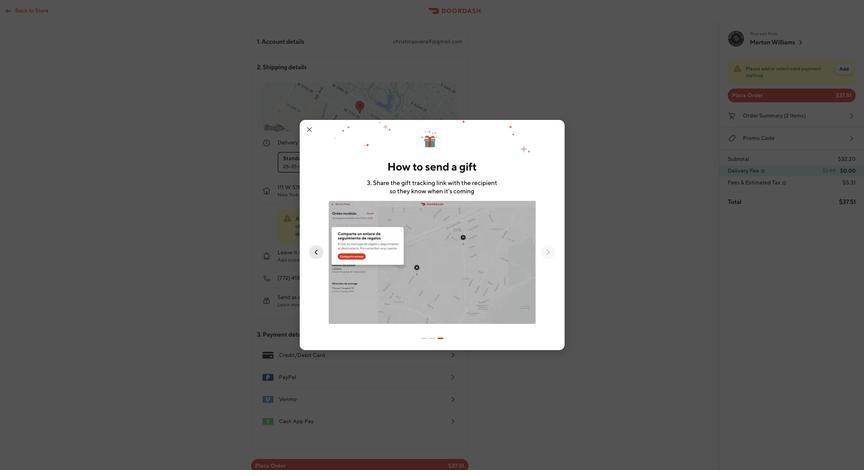 Task type: describe. For each thing, give the bounding box(es) containing it.
order inside 'button'
[[743, 113, 758, 119]]

it
[[294, 250, 297, 256]]

paypal
[[279, 374, 296, 381]]

credit/debit
[[279, 352, 312, 359]]

they
[[397, 188, 410, 195]]

a inside send as a gift learn more
[[298, 294, 301, 301]]

morton
[[750, 39, 771, 46]]

to for how
[[413, 160, 423, 173]]

add new payment method image for venmo
[[449, 396, 457, 404]]

a inside dialog
[[452, 160, 457, 173]]

2 vertical spatial $37.51
[[449, 463, 464, 470]]

add
[[762, 66, 770, 71]]

or
[[771, 66, 776, 71]]

williams
[[772, 39, 796, 46]]

as
[[292, 294, 297, 301]]

next slide image
[[544, 248, 552, 257]]

method
[[746, 73, 763, 78]]

418-
[[292, 275, 303, 282]]

fees & estimated
[[728, 179, 771, 186]]

when
[[428, 188, 443, 195]]

1 vertical spatial $37.51
[[840, 198, 856, 206]]

details for 1. account details
[[286, 38, 304, 45]]

how to send a gift
[[388, 160, 477, 173]]

meal gifting walkthrough image
[[335, 120, 530, 153]]

help
[[331, 223, 342, 230]]

summary
[[760, 113, 783, 119]]

(772) 418-2337
[[278, 275, 315, 282]]

3. payment
[[257, 331, 287, 339]]

(772)
[[278, 275, 290, 282]]

payment
[[802, 66, 821, 71]]

know
[[411, 188, 427, 195]]

coming
[[454, 188, 475, 195]]

back to store link
[[0, 4, 53, 18]]

order summary (2 items)
[[743, 113, 806, 119]]

estimated
[[746, 179, 771, 186]]

gift for send as a gift learn more
[[302, 294, 311, 301]]

2 vertical spatial order
[[271, 463, 286, 470]]

promo code
[[743, 135, 775, 141]]

select
[[777, 66, 790, 71]]

(2
[[784, 113, 789, 119]]

add button
[[836, 64, 853, 75]]

fees
[[728, 179, 740, 186]]

number
[[343, 216, 362, 222]]

details inside adding apartment number and drop off details will help dashers efficiently deliver your order.
[[304, 223, 320, 230]]

your cart from
[[750, 31, 778, 36]]

cash
[[279, 419, 292, 425]]

store
[[35, 7, 49, 14]]

venmo
[[279, 397, 297, 403]]

share
[[373, 179, 390, 187]]

add inside leave it at my door add more details
[[278, 257, 287, 263]]

status containing please add or select valid payment method
[[728, 59, 856, 85]]

ny
[[301, 192, 308, 198]]

back
[[15, 7, 28, 14]]

1 vertical spatial place
[[255, 463, 269, 470]]

2. shipping details
[[257, 64, 307, 71]]

add new payment method image for paypal
[[449, 374, 457, 382]]

order.
[[326, 231, 341, 237]]

1. account
[[257, 38, 285, 45]]

subtotal
[[728, 156, 750, 163]]

edit
[[401, 216, 411, 222]]

cash app pay
[[279, 419, 314, 425]]

25–35 inside standard 25–35 min
[[283, 164, 297, 169]]

show menu image
[[262, 350, 274, 361]]

more inside leave it at my door add more details
[[288, 257, 299, 263]]

details for 2. shipping details
[[288, 64, 307, 71]]

to for back
[[29, 7, 34, 14]]

2337
[[303, 275, 315, 282]]

3. payment details
[[257, 331, 307, 339]]

delivery for delivery
[[728, 168, 749, 174]]

details inside leave it at my door add more details
[[300, 257, 315, 263]]

standard
[[283, 155, 307, 162]]

with
[[448, 179, 460, 187]]

order summary (2 items) button
[[728, 111, 856, 122]]

st
[[305, 184, 310, 191]]

tracking
[[412, 179, 435, 187]]

add new payment method image for cash app pay
[[449, 418, 457, 426]]

morton williams link
[[750, 38, 805, 47]]

$32.20
[[838, 156, 856, 163]]

app
[[293, 419, 304, 425]]

more inside send as a gift learn more
[[291, 302, 303, 308]]

send
[[278, 294, 291, 301]]

link
[[437, 179, 447, 187]]



Task type: vqa. For each thing, say whether or not it's contained in the screenshot.
the Leave it at my door Add more details
yes



Task type: locate. For each thing, give the bounding box(es) containing it.
from
[[768, 31, 778, 36]]

back to store
[[15, 7, 49, 14]]

0 horizontal spatial gift
[[302, 294, 311, 301]]

0 vertical spatial place order
[[732, 92, 763, 99]]

valid
[[791, 66, 801, 71]]

morton williams
[[750, 39, 796, 46]]

please add or select valid payment method
[[746, 66, 821, 78]]

edit address
[[401, 216, 429, 222]]

1 horizontal spatial place order
[[732, 92, 763, 99]]

standard 25–35 min
[[283, 155, 307, 169]]

edit address button
[[397, 214, 434, 225]]

drop
[[374, 216, 386, 222]]

3.
[[367, 179, 372, 187]]

1 add new payment method image from the top
[[449, 352, 457, 360]]

fee
[[750, 168, 759, 174]]

to up tracking
[[413, 160, 423, 173]]

it's
[[445, 188, 452, 195]]

1 vertical spatial add
[[278, 257, 287, 263]]

1 horizontal spatial place
[[732, 92, 747, 99]]

promo
[[743, 135, 760, 141]]

gift up with
[[459, 160, 477, 173]]

0 horizontal spatial delivery
[[278, 139, 298, 146]]

address
[[412, 216, 429, 222]]

0 horizontal spatial the
[[391, 179, 400, 187]]

the up so
[[391, 179, 400, 187]]

to inside how to send a gift dialog
[[413, 160, 423, 173]]

1 vertical spatial gift
[[401, 179, 411, 187]]

new
[[278, 192, 288, 198]]

1 vertical spatial to
[[413, 160, 423, 173]]

0 horizontal spatial to
[[29, 7, 34, 14]]

&
[[741, 179, 745, 186]]

recipient
[[472, 179, 497, 187]]

deliver
[[296, 231, 313, 237]]

close how to send a gift image
[[305, 126, 314, 134]]

2 vertical spatial gift
[[302, 294, 311, 301]]

cart
[[760, 31, 768, 36]]

(772) 418-2337 button
[[257, 269, 457, 289]]

$0.00
[[841, 168, 856, 174]]

so
[[390, 188, 396, 195]]

0 vertical spatial to
[[29, 7, 34, 14]]

usa
[[324, 192, 335, 198]]

will
[[321, 223, 330, 230]]

more down it
[[288, 257, 299, 263]]

add
[[840, 66, 849, 72], [278, 257, 287, 263]]

my
[[305, 250, 312, 256]]

2. shipping
[[257, 64, 287, 71]]

items)
[[790, 113, 806, 119]]

$5.31
[[843, 179, 856, 186]]

time
[[300, 139, 312, 146]]

add inside 'add' button
[[840, 66, 849, 72]]

1 the from the left
[[391, 179, 400, 187]]

learn
[[278, 302, 290, 308]]

add new payment method image for credit/debit card
[[449, 352, 457, 360]]

credit/debit card
[[279, 352, 325, 359]]

total
[[728, 198, 742, 206]]

previous slide image
[[312, 248, 320, 257]]

place order
[[732, 92, 763, 99], [255, 463, 286, 470]]

gift inside send as a gift learn more
[[302, 294, 311, 301]]

promo code button
[[728, 133, 856, 144]]

apartment
[[315, 216, 342, 222]]

0 horizontal spatial a
[[298, 294, 301, 301]]

send
[[425, 160, 449, 173]]

w
[[285, 184, 291, 191]]

delivery up standard
[[278, 139, 298, 146]]

delivery time
[[278, 139, 312, 146]]

card
[[313, 352, 325, 359]]

how to send a gift dialog
[[300, 120, 565, 351]]

None radio
[[278, 152, 321, 173], [326, 152, 391, 173], [278, 152, 321, 173], [326, 152, 391, 173]]

25–35
[[431, 139, 447, 146], [283, 164, 297, 169]]

details for 3. payment details
[[289, 331, 307, 339]]

1 horizontal spatial gift
[[401, 179, 411, 187]]

1 horizontal spatial to
[[413, 160, 423, 173]]

25–35 up the send
[[431, 139, 447, 146]]

57th
[[292, 184, 304, 191]]

3 add new payment method image from the top
[[449, 396, 457, 404]]

menu
[[257, 345, 463, 433]]

delivery
[[278, 139, 298, 146], [728, 168, 749, 174]]

0 horizontal spatial min
[[298, 164, 306, 169]]

a right as in the bottom of the page
[[298, 294, 301, 301]]

send as a gift learn more
[[278, 294, 311, 308]]

1 vertical spatial a
[[298, 294, 301, 301]]

gift up "they"
[[401, 179, 411, 187]]

pay
[[305, 419, 314, 425]]

0 vertical spatial add
[[840, 66, 849, 72]]

door
[[313, 250, 325, 256]]

standard option group
[[278, 147, 457, 173]]

25–35 down standard
[[283, 164, 297, 169]]

0 vertical spatial place
[[732, 92, 747, 99]]

min down standard
[[298, 164, 306, 169]]

details down my
[[300, 257, 315, 263]]

1 horizontal spatial the
[[462, 179, 471, 187]]

0 horizontal spatial 25–35
[[283, 164, 297, 169]]

1 horizontal spatial min
[[448, 139, 457, 146]]

adding apartment number and drop off details will help dashers efficiently deliver your order.
[[296, 216, 390, 237]]

0 vertical spatial gift
[[459, 160, 477, 173]]

1 vertical spatial 25–35
[[283, 164, 297, 169]]

leave
[[278, 250, 293, 256]]

adding
[[296, 216, 314, 222]]

min up the send
[[448, 139, 457, 146]]

1 vertical spatial delivery
[[728, 168, 749, 174]]

0 vertical spatial a
[[452, 160, 457, 173]]

add new payment method image
[[449, 352, 457, 360], [449, 374, 457, 382], [449, 396, 457, 404], [449, 418, 457, 426]]

1 vertical spatial order
[[743, 113, 758, 119]]

delivery down subtotal
[[728, 168, 749, 174]]

learn more button
[[278, 302, 309, 309]]

meal gifting walkthrough element
[[421, 333, 443, 345]]

at
[[298, 250, 303, 256]]

off
[[296, 223, 303, 230]]

a up with
[[452, 160, 457, 173]]

how
[[388, 160, 411, 173]]

gift right as in the bottom of the page
[[302, 294, 311, 301]]

details right 1. account
[[286, 38, 304, 45]]

0 vertical spatial order
[[748, 92, 763, 99]]

details down adding on the top of page
[[304, 223, 320, 230]]

more
[[288, 257, 299, 263], [291, 302, 303, 308]]

leave it at my door add more details
[[278, 250, 325, 263]]

details right 2. shipping
[[288, 64, 307, 71]]

0 vertical spatial $37.51
[[836, 92, 852, 99]]

0 vertical spatial 25–35
[[431, 139, 447, 146]]

to right back
[[29, 7, 34, 14]]

gift inside 3. share the gift tracking link with the recipient so they know when it's coming
[[401, 179, 411, 187]]

details up credit/debit
[[289, 331, 307, 339]]

0 vertical spatial min
[[448, 139, 457, 146]]

2 horizontal spatial gift
[[459, 160, 477, 173]]

2 the from the left
[[462, 179, 471, 187]]

delivery for delivery time
[[278, 139, 298, 146]]

$37.51
[[836, 92, 852, 99], [840, 198, 856, 206], [449, 463, 464, 470]]

dashers
[[343, 223, 363, 230]]

add right payment
[[840, 66, 849, 72]]

1 horizontal spatial a
[[452, 160, 457, 173]]

1 vertical spatial more
[[291, 302, 303, 308]]

0 horizontal spatial place order
[[255, 463, 286, 470]]

the up coming
[[462, 179, 471, 187]]

1 horizontal spatial add
[[840, 66, 849, 72]]

1 vertical spatial place order
[[255, 463, 286, 470]]

1 horizontal spatial delivery
[[728, 168, 749, 174]]

3. share the gift tracking link with the recipient so they know when it's coming
[[367, 179, 497, 195]]

111
[[278, 184, 284, 191]]

4 add new payment method image from the top
[[449, 418, 457, 426]]

$1.99
[[823, 168, 836, 174]]

111 w 57th st new york,  ny 10019,  usa
[[278, 184, 335, 198]]

10019,
[[309, 192, 324, 198]]

min inside standard 25–35 min
[[298, 164, 306, 169]]

adding apartment number and drop off details will help dashers efficiently deliver your order. status
[[278, 209, 436, 244]]

gift for 3. share the gift tracking link with the recipient so they know when it's coming
[[401, 179, 411, 187]]

0 horizontal spatial add
[[278, 257, 287, 263]]

gift
[[459, 160, 477, 173], [401, 179, 411, 187], [302, 294, 311, 301]]

a
[[452, 160, 457, 173], [298, 294, 301, 301]]

min
[[448, 139, 457, 146], [298, 164, 306, 169]]

25–35 min
[[431, 139, 457, 146]]

0 vertical spatial more
[[288, 257, 299, 263]]

2 add new payment method image from the top
[[449, 374, 457, 382]]

status
[[728, 59, 856, 85]]

0 vertical spatial delivery
[[278, 139, 298, 146]]

christinaovera9@gmail.com
[[393, 38, 463, 45]]

more down as in the bottom of the page
[[291, 302, 303, 308]]

please
[[746, 66, 761, 71]]

add down "leave"
[[278, 257, 287, 263]]

york,
[[289, 192, 300, 198]]

and
[[363, 216, 373, 222]]

0 horizontal spatial place
[[255, 463, 269, 470]]

to inside back to store link
[[29, 7, 34, 14]]

menu containing credit/debit card
[[257, 345, 463, 433]]

1 horizontal spatial 25–35
[[431, 139, 447, 146]]

place
[[732, 92, 747, 99], [255, 463, 269, 470]]

1 vertical spatial min
[[298, 164, 306, 169]]



